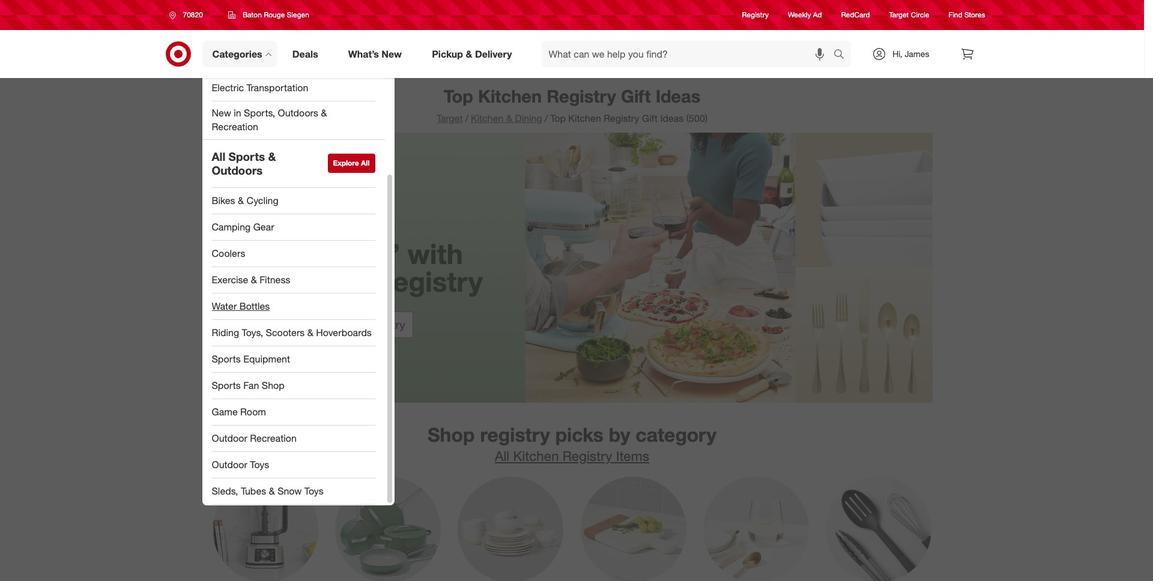 Task type: vqa. For each thing, say whether or not it's contained in the screenshot.
$3.00 corresponding to 8ct Hanukkah Tissue Paper - Spritz™
no



Task type: describe. For each thing, give the bounding box(es) containing it.
sleds,
[[212, 486, 238, 498]]

& right bikes
[[238, 195, 244, 207]]

1 vertical spatial ideas
[[661, 112, 684, 124]]

0 vertical spatial ideas
[[656, 85, 701, 107]]

do"
[[355, 237, 400, 271]]

all sports & outdoors
[[212, 149, 276, 178]]

stores
[[965, 10, 986, 19]]

cycling
[[247, 195, 279, 207]]

sleds, tubes & snow toys link
[[202, 479, 385, 505]]

baton
[[243, 10, 262, 19]]

gear
[[253, 221, 274, 233]]

1 vertical spatial gift
[[642, 112, 658, 124]]

kitchen & dining link
[[471, 112, 542, 124]]

sports for equipment
[[212, 353, 241, 366]]

electric transportation
[[212, 82, 308, 94]]

outdoors for new in sports, outdoors & recreation
[[278, 107, 318, 119]]

1 horizontal spatial toys
[[305, 486, 324, 498]]

& left the fitness
[[251, 274, 257, 286]]

& left snow
[[269, 486, 275, 498]]

& inside all sports & outdoors
[[268, 149, 276, 163]]

bikes
[[212, 195, 235, 207]]

registry inside "shop registry picks by category all kitchen registry items"
[[563, 448, 613, 465]]

snow
[[278, 486, 302, 498]]

water
[[212, 301, 237, 313]]

1 / from the left
[[465, 112, 469, 124]]

sports fan shop link
[[202, 373, 385, 400]]

new inside new in sports, outdoors & recreation
[[212, 107, 231, 119]]

& inside new in sports, outdoors & recreation
[[321, 107, 327, 119]]

items
[[616, 448, 650, 465]]

target for target registry
[[330, 318, 361, 332]]

& right pickup
[[466, 48, 473, 60]]

outdoor toys
[[212, 459, 269, 471]]

target inside the "top kitchen registry gift ideas target / kitchen & dining / top kitchen registry gift ideas (500)"
[[437, 112, 463, 124]]

explore
[[333, 159, 359, 168]]

category
[[636, 424, 717, 447]]

(500)
[[687, 112, 708, 124]]

target circle
[[890, 10, 930, 19]]

in
[[234, 107, 241, 119]]

bikes & cycling link
[[202, 188, 385, 215]]

hi, james
[[893, 49, 930, 59]]

sleds, tubes & snow toys
[[212, 486, 324, 498]]

circle
[[911, 10, 930, 19]]

game
[[212, 406, 238, 418]]

registry inside button
[[364, 318, 405, 332]]

shop registry picks by category all kitchen registry items
[[428, 424, 717, 465]]

outdoor for outdoor recreation
[[212, 433, 247, 445]]

toys,
[[242, 327, 263, 339]]

70820
[[183, 10, 203, 19]]

outdoor recreation link
[[202, 426, 385, 453]]

what's new link
[[338, 41, 417, 67]]

couple cheers after making homemade pizzas. silverware and bowls in view. image
[[212, 133, 933, 403]]

registry
[[480, 424, 550, 447]]

sports,
[[244, 107, 275, 119]]

game room link
[[202, 400, 385, 426]]

siegen
[[287, 10, 309, 19]]

find stores
[[949, 10, 986, 19]]

weekly ad link
[[788, 10, 822, 20]]

weekly ad
[[788, 10, 822, 19]]

water bottles link
[[202, 294, 385, 320]]

deals
[[292, 48, 318, 60]]

top kitchen registry gift ideas target / kitchen & dining / top kitchen registry gift ideas (500)
[[437, 85, 708, 124]]

deals link
[[282, 41, 333, 67]]

70820 button
[[161, 4, 216, 26]]

find stores link
[[949, 10, 986, 20]]

target link
[[437, 112, 463, 124]]

what's
[[348, 48, 379, 60]]

equipment
[[244, 353, 290, 366]]

fitness
[[260, 274, 290, 286]]

search button
[[829, 41, 858, 70]]

bottles
[[240, 301, 270, 313]]

pickup & delivery link
[[422, 41, 527, 67]]

say "i do" with wedding registry
[[252, 237, 483, 298]]

tubes
[[241, 486, 266, 498]]

kitchen inside "shop registry picks by category all kitchen registry items"
[[513, 448, 559, 465]]



Task type: locate. For each thing, give the bounding box(es) containing it.
exercise & fitness link
[[202, 268, 385, 294]]

1 vertical spatial outdoor
[[212, 459, 247, 471]]

target circle link
[[890, 10, 930, 20]]

outdoor recreation
[[212, 433, 297, 445]]

registry link
[[742, 10, 769, 20]]

0 horizontal spatial all
[[212, 149, 226, 163]]

all up bikes
[[212, 149, 226, 163]]

sports left fan
[[212, 380, 241, 392]]

0 vertical spatial gift
[[621, 85, 651, 107]]

sports equipment link
[[202, 347, 385, 373]]

1 outdoor from the top
[[212, 433, 247, 445]]

kitchen up kitchen & dining link
[[478, 85, 542, 107]]

transportation
[[247, 82, 308, 94]]

0 horizontal spatial top
[[444, 85, 473, 107]]

& down new in sports, outdoors & recreation
[[268, 149, 276, 163]]

kitchen
[[478, 85, 542, 107], [471, 112, 504, 124], [569, 112, 601, 124], [513, 448, 559, 465]]

0 vertical spatial toys
[[250, 459, 269, 471]]

0 horizontal spatial shop
[[262, 380, 285, 392]]

0 vertical spatial new
[[382, 48, 402, 60]]

hoverboards
[[316, 327, 372, 339]]

hi,
[[893, 49, 903, 59]]

2 vertical spatial sports
[[212, 380, 241, 392]]

explore all link
[[328, 154, 375, 173]]

all inside "shop registry picks by category all kitchen registry items"
[[495, 448, 510, 465]]

"i
[[327, 237, 348, 271]]

kitchen down registry
[[513, 448, 559, 465]]

1 horizontal spatial target
[[437, 112, 463, 124]]

search
[[829, 49, 858, 61]]

0 vertical spatial shop
[[262, 380, 285, 392]]

pickup
[[432, 48, 463, 60]]

0 horizontal spatial /
[[465, 112, 469, 124]]

1 horizontal spatial outdoors
[[278, 107, 318, 119]]

categories
[[212, 48, 262, 60]]

pickup & delivery
[[432, 48, 512, 60]]

all inside all sports & outdoors
[[212, 149, 226, 163]]

& left dining
[[507, 112, 513, 124]]

wedding
[[252, 265, 366, 298]]

0 horizontal spatial new
[[212, 107, 231, 119]]

top up target link
[[444, 85, 473, 107]]

bikes & cycling
[[212, 195, 279, 207]]

shop inside sports fan shop link
[[262, 380, 285, 392]]

camping gear link
[[202, 215, 385, 241]]

0 vertical spatial top
[[444, 85, 473, 107]]

0 vertical spatial target
[[890, 10, 909, 19]]

redcard
[[842, 10, 870, 19]]

delivery
[[475, 48, 512, 60]]

1 vertical spatial top
[[550, 112, 566, 124]]

with
[[408, 237, 463, 271]]

new right what's at top left
[[382, 48, 402, 60]]

What can we help you find? suggestions appear below search field
[[542, 41, 837, 67]]

room
[[240, 406, 266, 418]]

1 horizontal spatial new
[[382, 48, 402, 60]]

coolers link
[[202, 241, 385, 268]]

toys
[[250, 459, 269, 471], [305, 486, 324, 498]]

new in sports, outdoors & recreation
[[212, 107, 327, 133]]

sports down riding
[[212, 353, 241, 366]]

1 vertical spatial target
[[437, 112, 463, 124]]

kitchen right target link
[[471, 112, 504, 124]]

registry
[[742, 10, 769, 19], [547, 85, 616, 107], [604, 112, 640, 124], [373, 265, 483, 298], [364, 318, 405, 332], [563, 448, 613, 465]]

baton rouge siegen button
[[220, 4, 317, 26]]

1 vertical spatial sports
[[212, 353, 241, 366]]

ideas left '(500)'
[[661, 112, 684, 124]]

new left in
[[212, 107, 231, 119]]

2 / from the left
[[545, 112, 548, 124]]

outdoors for all sports & outdoors
[[212, 164, 263, 178]]

target for target circle
[[890, 10, 909, 19]]

camping
[[212, 221, 251, 233]]

target inside button
[[330, 318, 361, 332]]

1 vertical spatial shop
[[428, 424, 475, 447]]

/ right dining
[[545, 112, 548, 124]]

top
[[444, 85, 473, 107], [550, 112, 566, 124]]

sports for fan
[[212, 380, 241, 392]]

what's new
[[348, 48, 402, 60]]

sports fan shop
[[212, 380, 285, 392]]

toys down outdoor recreation
[[250, 459, 269, 471]]

target registry button
[[322, 312, 413, 339]]

toys right snow
[[305, 486, 324, 498]]

0 horizontal spatial toys
[[250, 459, 269, 471]]

outdoor toys link
[[202, 453, 385, 479]]

0 vertical spatial outdoors
[[278, 107, 318, 119]]

outdoors inside all sports & outdoors
[[212, 164, 263, 178]]

& down electric transportation link
[[321, 107, 327, 119]]

ad
[[813, 10, 822, 19]]

rouge
[[264, 10, 285, 19]]

kitchen right dining
[[569, 112, 601, 124]]

0 vertical spatial recreation
[[212, 121, 258, 133]]

exercise & fitness
[[212, 274, 290, 286]]

2 horizontal spatial all
[[495, 448, 510, 465]]

fan
[[244, 380, 259, 392]]

by
[[609, 424, 631, 447]]

1 vertical spatial toys
[[305, 486, 324, 498]]

2 vertical spatial target
[[330, 318, 361, 332]]

sports equipment
[[212, 353, 290, 366]]

1 vertical spatial outdoors
[[212, 164, 263, 178]]

recreation
[[212, 121, 258, 133], [250, 433, 297, 445]]

1 horizontal spatial shop
[[428, 424, 475, 447]]

outdoors down electric transportation link
[[278, 107, 318, 119]]

all kitchen registry items link
[[495, 448, 650, 465]]

sports inside all sports & outdoors
[[229, 149, 265, 163]]

ideas up '(500)'
[[656, 85, 701, 107]]

outdoors inside new in sports, outdoors & recreation
[[278, 107, 318, 119]]

& inside the "top kitchen registry gift ideas target / kitchen & dining / top kitchen registry gift ideas (500)"
[[507, 112, 513, 124]]

sports down new in sports, outdoors & recreation
[[229, 149, 265, 163]]

electric transportation link
[[202, 75, 385, 102]]

new in sports, outdoors & recreation link
[[202, 102, 385, 139]]

0 vertical spatial sports
[[229, 149, 265, 163]]

recreation inside outdoor recreation link
[[250, 433, 297, 445]]

scooters
[[266, 327, 305, 339]]

target registry
[[330, 318, 405, 332]]

electric
[[212, 82, 244, 94]]

explore all
[[333, 159, 370, 168]]

find
[[949, 10, 963, 19]]

1 horizontal spatial top
[[550, 112, 566, 124]]

0 vertical spatial outdoor
[[212, 433, 247, 445]]

james
[[905, 49, 930, 59]]

outdoors up bikes & cycling
[[212, 164, 263, 178]]

/
[[465, 112, 469, 124], [545, 112, 548, 124]]

&
[[466, 48, 473, 60], [321, 107, 327, 119], [507, 112, 513, 124], [268, 149, 276, 163], [238, 195, 244, 207], [251, 274, 257, 286], [308, 327, 314, 339], [269, 486, 275, 498]]

1 horizontal spatial all
[[361, 159, 370, 168]]

dining
[[515, 112, 542, 124]]

redcard link
[[842, 10, 870, 20]]

all right explore
[[361, 159, 370, 168]]

exercise
[[212, 274, 248, 286]]

all down registry
[[495, 448, 510, 465]]

& right scooters
[[308, 327, 314, 339]]

0 horizontal spatial outdoors
[[212, 164, 263, 178]]

say
[[272, 237, 320, 271]]

baton rouge siegen
[[243, 10, 309, 19]]

shop inside "shop registry picks by category all kitchen registry items"
[[428, 424, 475, 447]]

0 horizontal spatial target
[[330, 318, 361, 332]]

2 horizontal spatial target
[[890, 10, 909, 19]]

weekly
[[788, 10, 811, 19]]

1 horizontal spatial /
[[545, 112, 548, 124]]

top right dining
[[550, 112, 566, 124]]

1 vertical spatial new
[[212, 107, 231, 119]]

outdoor for outdoor toys
[[212, 459, 247, 471]]

game room
[[212, 406, 266, 418]]

recreation down game room link
[[250, 433, 297, 445]]

/ right target link
[[465, 112, 469, 124]]

riding toys, scooters & hoverboards
[[212, 327, 372, 339]]

registry inside say "i do" with wedding registry
[[373, 265, 483, 298]]

coolers
[[212, 248, 245, 260]]

2 outdoor from the top
[[212, 459, 247, 471]]

categories link
[[202, 41, 277, 67]]

recreation inside new in sports, outdoors & recreation
[[212, 121, 258, 133]]

outdoor up sleds,
[[212, 459, 247, 471]]

outdoor down game
[[212, 433, 247, 445]]

shop
[[262, 380, 285, 392], [428, 424, 475, 447]]

riding toys, scooters & hoverboards link
[[202, 320, 385, 347]]

recreation down in
[[212, 121, 258, 133]]

new
[[382, 48, 402, 60], [212, 107, 231, 119]]

picks
[[556, 424, 604, 447]]

1 vertical spatial recreation
[[250, 433, 297, 445]]



